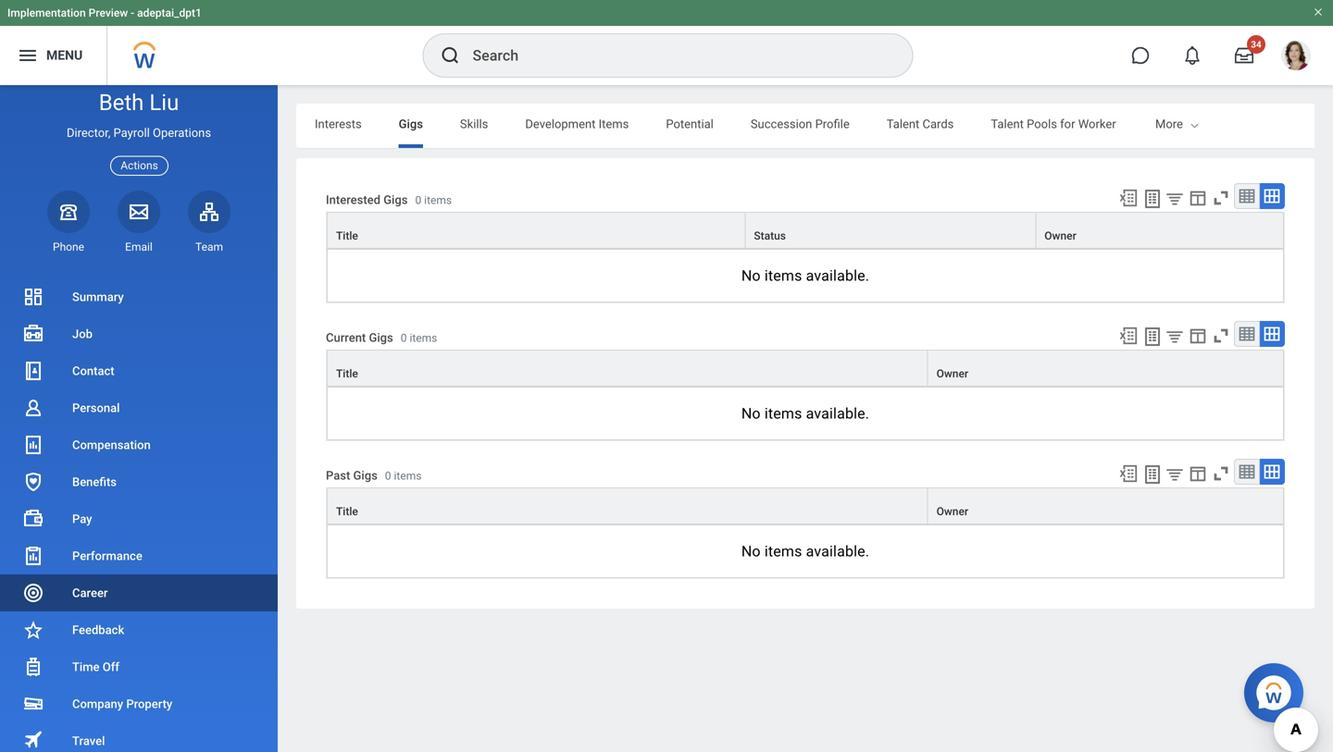 Task type: vqa. For each thing, say whether or not it's contained in the screenshot.
bottommost ALL
no



Task type: describe. For each thing, give the bounding box(es) containing it.
status
[[754, 230, 786, 243]]

toolbar for current gigs
[[1110, 321, 1285, 350]]

owner button for past gigs
[[928, 489, 1283, 524]]

available. for past gigs
[[806, 543, 869, 561]]

compensation link
[[0, 427, 278, 464]]

for
[[1060, 117, 1075, 131]]

owner button for current gigs
[[928, 351, 1283, 386]]

travel
[[72, 735, 105, 748]]

title for interested
[[336, 230, 358, 243]]

menu banner
[[0, 0, 1333, 85]]

compensation image
[[22, 434, 44, 456]]

summary
[[72, 290, 124, 304]]

0 for interested gigs
[[415, 194, 421, 207]]

view team image
[[198, 201, 220, 223]]

learning
[[1153, 117, 1200, 131]]

feedback
[[72, 623, 124, 637]]

team
[[195, 241, 223, 254]]

notifications large image
[[1183, 46, 1202, 65]]

0 for current gigs
[[401, 332, 407, 345]]

career link
[[0, 575, 278, 612]]

off
[[103, 661, 119, 674]]

toolbar for past gigs
[[1110, 459, 1285, 488]]

company property
[[72, 698, 172, 711]]

title button for past gigs
[[328, 489, 927, 524]]

items inside current gigs 0 items
[[410, 332, 437, 345]]

feedback link
[[0, 612, 278, 649]]

expand table image
[[1263, 325, 1281, 344]]

worker
[[1078, 117, 1116, 131]]

select to filter grid data image for past gigs
[[1165, 465, 1185, 484]]

current gigs 0 items
[[326, 331, 437, 345]]

row for current gigs
[[327, 350, 1284, 387]]

time off
[[72, 661, 119, 674]]

email beth liu element
[[118, 240, 160, 255]]

select to filter grid data image for current gigs
[[1165, 327, 1185, 346]]

talent cards
[[887, 117, 954, 131]]

available. for interested gigs
[[806, 267, 869, 285]]

owner for current gigs
[[936, 368, 968, 381]]

travel link
[[0, 723, 278, 753]]

items inside the interested gigs 0 items
[[424, 194, 452, 207]]

gigs for current gigs
[[369, 331, 393, 345]]

director, payroll operations
[[67, 126, 211, 140]]

Search Workday  search field
[[473, 35, 874, 76]]

profile
[[815, 117, 850, 131]]

contact
[[72, 364, 114, 378]]

time
[[72, 661, 100, 674]]

gigs for interested gigs
[[383, 193, 408, 207]]

email button
[[118, 190, 160, 255]]

career
[[72, 586, 108, 600]]

beth
[[99, 89, 144, 116]]

justify image
[[17, 44, 39, 67]]

items
[[599, 117, 629, 131]]

click to view/edit grid preferences image for current gigs
[[1188, 326, 1208, 346]]

phone button
[[47, 190, 90, 255]]

fullscreen image for past gigs
[[1211, 464, 1231, 484]]

34 button
[[1224, 35, 1266, 76]]

export to excel image for current gigs
[[1118, 326, 1139, 346]]

export to worksheets image
[[1141, 188, 1164, 210]]

list containing summary
[[0, 279, 278, 753]]

time off image
[[22, 656, 44, 679]]

export to worksheets image for current gigs
[[1141, 326, 1164, 348]]

export to worksheets image for past gigs
[[1141, 464, 1164, 486]]

pay image
[[22, 508, 44, 530]]

implementation preview -   adeptai_dpt1
[[7, 6, 202, 19]]

gigs for past gigs
[[353, 469, 378, 483]]

potential
[[666, 117, 714, 131]]

available. for current gigs
[[806, 405, 869, 423]]

past gigs 0 items
[[326, 469, 422, 483]]

phone beth liu element
[[47, 240, 90, 255]]

no for past gigs
[[741, 543, 761, 561]]

company
[[72, 698, 123, 711]]

adeptai_dpt1
[[137, 6, 202, 19]]

profile logan mcneil image
[[1281, 41, 1311, 74]]

liu
[[149, 89, 179, 116]]

talent for talent cards
[[887, 117, 920, 131]]

personal link
[[0, 390, 278, 427]]

no items available. for current gigs
[[741, 405, 869, 423]]



Task type: locate. For each thing, give the bounding box(es) containing it.
1 export to worksheets image from the top
[[1141, 326, 1164, 348]]

1 horizontal spatial 0
[[401, 332, 407, 345]]

status button
[[746, 213, 1035, 248]]

talent left cards
[[887, 117, 920, 131]]

2 talent from the left
[[991, 117, 1024, 131]]

1 vertical spatial expand table image
[[1263, 463, 1281, 482]]

talent pools for worker
[[991, 117, 1116, 131]]

interested
[[326, 193, 380, 207]]

performance
[[72, 549, 142, 563]]

2 title from the top
[[336, 368, 358, 381]]

1 vertical spatial title
[[336, 368, 358, 381]]

personal image
[[22, 397, 44, 419]]

export to excel image for past gigs
[[1118, 464, 1139, 484]]

0 horizontal spatial 0
[[385, 470, 391, 483]]

0 vertical spatial 0
[[415, 194, 421, 207]]

fullscreen image
[[1211, 188, 1231, 208], [1211, 464, 1231, 484]]

pay link
[[0, 501, 278, 538]]

0 vertical spatial toolbar
[[1110, 183, 1285, 212]]

0 vertical spatial title
[[336, 230, 358, 243]]

2 vertical spatial available.
[[806, 543, 869, 561]]

2 click to view/edit grid preferences image from the top
[[1188, 464, 1208, 484]]

select to filter grid data image
[[1165, 189, 1185, 208], [1165, 327, 1185, 346], [1165, 465, 1185, 484]]

0 vertical spatial no items available.
[[741, 267, 869, 285]]

past
[[326, 469, 350, 483]]

0 vertical spatial owner button
[[1036, 213, 1283, 248]]

1 vertical spatial toolbar
[[1110, 321, 1285, 350]]

1 vertical spatial no
[[741, 405, 761, 423]]

personal
[[72, 401, 120, 415]]

click to view/edit grid preferences image for past gigs
[[1188, 464, 1208, 484]]

team beth liu element
[[188, 240, 231, 255]]

close environment banner image
[[1313, 6, 1324, 18]]

2 vertical spatial 0
[[385, 470, 391, 483]]

development items
[[525, 117, 629, 131]]

34
[[1251, 39, 1262, 50]]

owner button
[[1036, 213, 1283, 248], [928, 351, 1283, 386], [928, 489, 1283, 524]]

phone
[[53, 241, 84, 254]]

title
[[336, 230, 358, 243], [336, 368, 358, 381], [336, 506, 358, 519]]

export to excel image
[[1118, 326, 1139, 346], [1118, 464, 1139, 484]]

0 vertical spatial row
[[327, 212, 1284, 249]]

interests
[[315, 117, 362, 131]]

1 horizontal spatial talent
[[991, 117, 1024, 131]]

succession
[[751, 117, 812, 131]]

1 available. from the top
[[806, 267, 869, 285]]

no items available. for past gigs
[[741, 543, 869, 561]]

0 inside past gigs 0 items
[[385, 470, 391, 483]]

1 vertical spatial owner button
[[928, 351, 1283, 386]]

search image
[[439, 44, 461, 67]]

1 vertical spatial table image
[[1238, 463, 1256, 482]]

0
[[415, 194, 421, 207], [401, 332, 407, 345], [385, 470, 391, 483]]

compensation
[[72, 438, 151, 452]]

2 title button from the top
[[328, 351, 927, 386]]

gigs right 'interested'
[[383, 193, 408, 207]]

1 vertical spatial fullscreen image
[[1211, 464, 1231, 484]]

fullscreen image for interested gigs
[[1211, 188, 1231, 208]]

toolbar for interested gigs
[[1110, 183, 1285, 212]]

0 for past gigs
[[385, 470, 391, 483]]

2 vertical spatial toolbar
[[1110, 459, 1285, 488]]

0 horizontal spatial talent
[[887, 117, 920, 131]]

3 row from the top
[[327, 488, 1284, 525]]

1 vertical spatial row
[[327, 350, 1284, 387]]

skills
[[460, 117, 488, 131]]

title button
[[328, 213, 745, 248], [328, 351, 927, 386], [328, 489, 927, 524]]

implementation
[[7, 6, 86, 19]]

1 title from the top
[[336, 230, 358, 243]]

1 vertical spatial owner
[[936, 368, 968, 381]]

2 export to worksheets image from the top
[[1141, 464, 1164, 486]]

3 no items available. from the top
[[741, 543, 869, 561]]

1 talent from the left
[[887, 117, 920, 131]]

1 vertical spatial export to worksheets image
[[1141, 464, 1164, 486]]

career image
[[22, 582, 44, 605]]

talent left pools
[[991, 117, 1024, 131]]

menu button
[[0, 26, 107, 85]]

1 vertical spatial 0
[[401, 332, 407, 345]]

2 no items available. from the top
[[741, 405, 869, 423]]

company property link
[[0, 686, 278, 723]]

no for interested gigs
[[741, 267, 761, 285]]

1 vertical spatial select to filter grid data image
[[1165, 327, 1185, 346]]

beth liu
[[99, 89, 179, 116]]

list
[[0, 279, 278, 753]]

toolbar
[[1110, 183, 1285, 212], [1110, 321, 1285, 350], [1110, 459, 1285, 488]]

actions button
[[110, 156, 168, 176]]

3 no from the top
[[741, 543, 761, 561]]

1 vertical spatial click to view/edit grid preferences image
[[1188, 464, 1208, 484]]

table image for interested gigs
[[1238, 187, 1256, 206]]

title down current
[[336, 368, 358, 381]]

summary image
[[22, 286, 44, 308]]

0 vertical spatial export to worksheets image
[[1141, 326, 1164, 348]]

performance link
[[0, 538, 278, 575]]

actions
[[121, 159, 158, 172]]

talent
[[887, 117, 920, 131], [991, 117, 1024, 131]]

company property image
[[22, 693, 44, 716]]

property
[[126, 698, 172, 711]]

2 vertical spatial owner button
[[928, 489, 1283, 524]]

director,
[[67, 126, 110, 140]]

menu
[[46, 48, 83, 63]]

phone image
[[56, 201, 81, 223]]

summary link
[[0, 279, 278, 316]]

2 vertical spatial title
[[336, 506, 358, 519]]

mail image
[[128, 201, 150, 223]]

items
[[424, 194, 452, 207], [765, 267, 802, 285], [410, 332, 437, 345], [765, 405, 802, 423], [394, 470, 422, 483], [765, 543, 802, 561]]

0 inside current gigs 0 items
[[401, 332, 407, 345]]

items inside past gigs 0 items
[[394, 470, 422, 483]]

click to view/edit grid preferences image
[[1188, 326, 1208, 346], [1188, 464, 1208, 484]]

performance image
[[22, 545, 44, 567]]

more
[[1155, 117, 1183, 131]]

title down 'interested'
[[336, 230, 358, 243]]

job link
[[0, 316, 278, 353]]

contact link
[[0, 353, 278, 390]]

expand table image for past gigs
[[1263, 463, 1281, 482]]

interested gigs 0 items
[[326, 193, 452, 207]]

tab list containing interests
[[296, 104, 1315, 148]]

job image
[[22, 323, 44, 345]]

2 vertical spatial select to filter grid data image
[[1165, 465, 1185, 484]]

benefits
[[72, 475, 117, 489]]

title down past
[[336, 506, 358, 519]]

0 vertical spatial click to view/edit grid preferences image
[[1188, 326, 1208, 346]]

cards
[[923, 117, 954, 131]]

2 export to excel image from the top
[[1118, 464, 1139, 484]]

gigs left skills
[[399, 117, 423, 131]]

2 no from the top
[[741, 405, 761, 423]]

no items available.
[[741, 267, 869, 285], [741, 405, 869, 423], [741, 543, 869, 561]]

3 available. from the top
[[806, 543, 869, 561]]

0 right current
[[401, 332, 407, 345]]

succession profile
[[751, 117, 850, 131]]

tab list
[[296, 104, 1315, 148]]

export to worksheets image
[[1141, 326, 1164, 348], [1141, 464, 1164, 486]]

1 row from the top
[[327, 212, 1284, 249]]

job
[[72, 327, 93, 341]]

2 row from the top
[[327, 350, 1284, 387]]

development
[[525, 117, 596, 131]]

expand table image
[[1263, 187, 1281, 206], [1263, 463, 1281, 482]]

pools
[[1027, 117, 1057, 131]]

1 vertical spatial no items available.
[[741, 405, 869, 423]]

1 no from the top
[[741, 267, 761, 285]]

benefits link
[[0, 464, 278, 501]]

current
[[326, 331, 366, 345]]

click to view/edit grid preferences image
[[1188, 188, 1208, 208]]

0 vertical spatial owner
[[1045, 230, 1076, 243]]

2 horizontal spatial 0
[[415, 194, 421, 207]]

0 vertical spatial expand table image
[[1263, 187, 1281, 206]]

row for interested gigs
[[327, 212, 1284, 249]]

2 vertical spatial title button
[[328, 489, 927, 524]]

0 right 'interested'
[[415, 194, 421, 207]]

travel image
[[22, 729, 44, 751]]

team link
[[188, 190, 231, 255]]

title for current
[[336, 368, 358, 381]]

0 vertical spatial select to filter grid data image
[[1165, 189, 1185, 208]]

0 inside the interested gigs 0 items
[[415, 194, 421, 207]]

2 vertical spatial no items available.
[[741, 543, 869, 561]]

0 vertical spatial fullscreen image
[[1211, 188, 1231, 208]]

gigs
[[399, 117, 423, 131], [383, 193, 408, 207], [369, 331, 393, 345], [353, 469, 378, 483]]

feedback image
[[22, 619, 44, 642]]

2 vertical spatial no
[[741, 543, 761, 561]]

expand table image for interested gigs
[[1263, 187, 1281, 206]]

row
[[327, 212, 1284, 249], [327, 350, 1284, 387], [327, 488, 1284, 525]]

gigs right current
[[369, 331, 393, 345]]

owner for past gigs
[[936, 506, 968, 519]]

contact image
[[22, 360, 44, 382]]

1 no items available. from the top
[[741, 267, 869, 285]]

1 title button from the top
[[328, 213, 745, 248]]

1 vertical spatial export to excel image
[[1118, 464, 1139, 484]]

time off link
[[0, 649, 278, 686]]

1 vertical spatial available.
[[806, 405, 869, 423]]

0 vertical spatial no
[[741, 267, 761, 285]]

1 export to excel image from the top
[[1118, 326, 1139, 346]]

gigs right past
[[353, 469, 378, 483]]

3 title button from the top
[[328, 489, 927, 524]]

select to filter grid data image for interested gigs
[[1165, 189, 1185, 208]]

-
[[131, 6, 134, 19]]

title for past
[[336, 506, 358, 519]]

0 vertical spatial title button
[[328, 213, 745, 248]]

0 vertical spatial available.
[[806, 267, 869, 285]]

preview
[[89, 6, 128, 19]]

navigation pane region
[[0, 85, 278, 753]]

title button for interested gigs
[[328, 213, 745, 248]]

email
[[125, 241, 153, 254]]

operations
[[153, 126, 211, 140]]

payroll
[[113, 126, 150, 140]]

no for current gigs
[[741, 405, 761, 423]]

row for past gigs
[[327, 488, 1284, 525]]

0 vertical spatial table image
[[1238, 187, 1256, 206]]

title button for current gigs
[[328, 351, 927, 386]]

2 vertical spatial row
[[327, 488, 1284, 525]]

table image for past gigs
[[1238, 463, 1256, 482]]

no
[[741, 267, 761, 285], [741, 405, 761, 423], [741, 543, 761, 561]]

0 vertical spatial export to excel image
[[1118, 326, 1139, 346]]

0 right past
[[385, 470, 391, 483]]

3 title from the top
[[336, 506, 358, 519]]

table image
[[1238, 187, 1256, 206], [1238, 463, 1256, 482]]

available.
[[806, 267, 869, 285], [806, 405, 869, 423], [806, 543, 869, 561]]

1 vertical spatial title button
[[328, 351, 927, 386]]

1 click to view/edit grid preferences image from the top
[[1188, 326, 1208, 346]]

table image
[[1238, 325, 1256, 344]]

pay
[[72, 512, 92, 526]]

export to excel image
[[1118, 188, 1139, 208]]

2 available. from the top
[[806, 405, 869, 423]]

benefits image
[[22, 471, 44, 493]]

talent for talent pools for worker
[[991, 117, 1024, 131]]

fullscreen image
[[1211, 326, 1231, 346]]

owner
[[1045, 230, 1076, 243], [936, 368, 968, 381], [936, 506, 968, 519]]

2 vertical spatial owner
[[936, 506, 968, 519]]

no items available. for interested gigs
[[741, 267, 869, 285]]

inbox large image
[[1235, 46, 1253, 65]]



